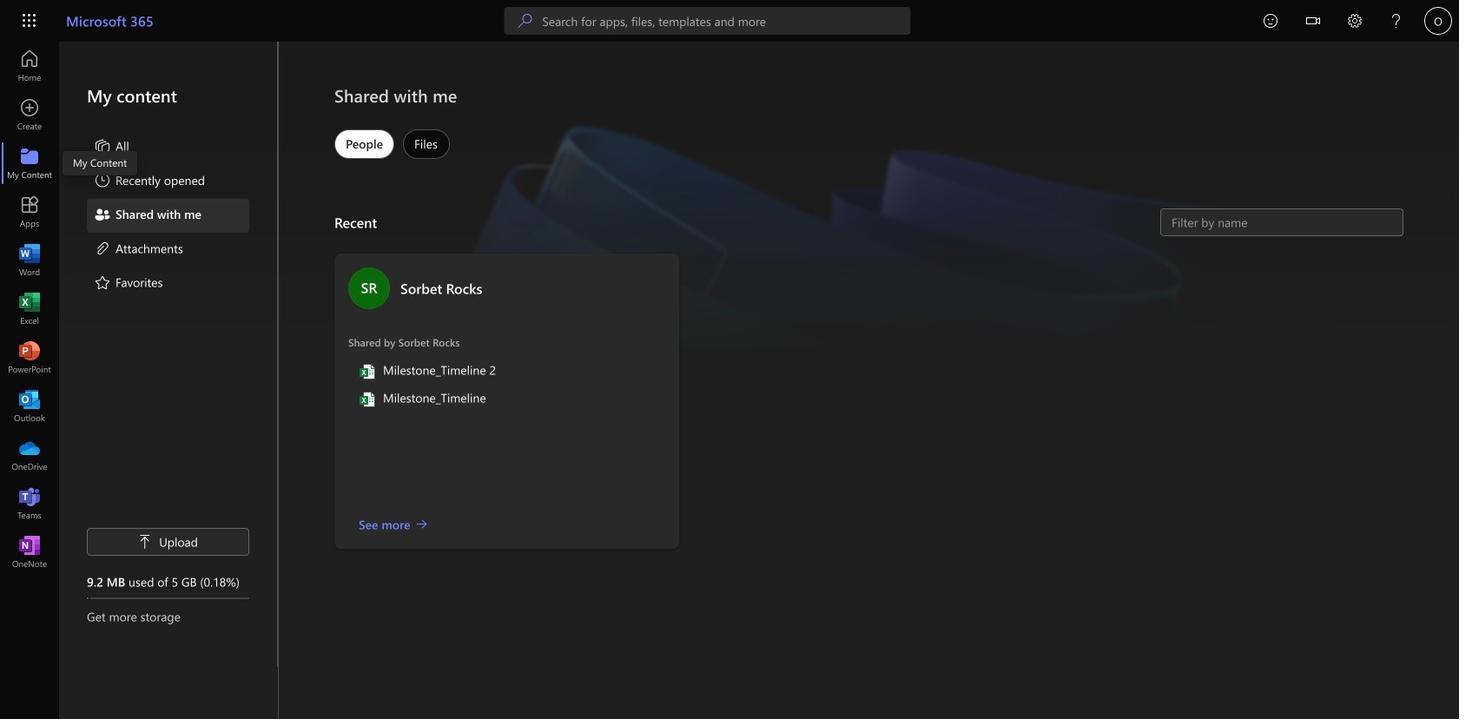 Task type: vqa. For each thing, say whether or not it's contained in the screenshot.
the Create New element
no



Task type: locate. For each thing, give the bounding box(es) containing it.
shared by sorbet rocks group
[[335, 254, 680, 549]]

application
[[0, 42, 1460, 720]]

navigation
[[0, 42, 59, 577]]

status
[[1161, 209, 1404, 236]]

None search field
[[504, 7, 911, 35]]

banner
[[0, 0, 1460, 45]]

tab
[[330, 129, 399, 159], [399, 129, 454, 159]]

tab list
[[330, 125, 454, 163]]

tooltip
[[63, 151, 138, 176]]

account manager for orlandogary85@gmail.com image
[[1425, 7, 1453, 35]]

onenote image
[[21, 544, 38, 561]]

Search box. Suggestions appear as you type. search field
[[543, 7, 911, 35]]

2 tab from the left
[[399, 129, 454, 159]]

excel image
[[21, 301, 38, 318], [359, 360, 376, 381], [359, 363, 376, 381], [359, 388, 376, 408], [359, 391, 376, 408]]

Filter by name text field
[[1171, 214, 1395, 231]]

menu
[[87, 130, 249, 301]]



Task type: describe. For each thing, give the bounding box(es) containing it.
home image
[[21, 57, 38, 75]]

powerpoint image
[[21, 349, 38, 367]]

my content image
[[21, 155, 38, 172]]

onedrive image
[[21, 447, 38, 464]]

word image
[[21, 252, 38, 269]]

my content left pane navigation navigation
[[59, 42, 278, 667]]

teams image
[[21, 495, 38, 513]]

1 tab from the left
[[330, 129, 399, 159]]

apps image
[[21, 203, 38, 221]]

menu inside the my content left pane navigation navigation
[[87, 130, 249, 301]]

create image
[[21, 106, 38, 123]]

outlook image
[[21, 398, 38, 415]]



